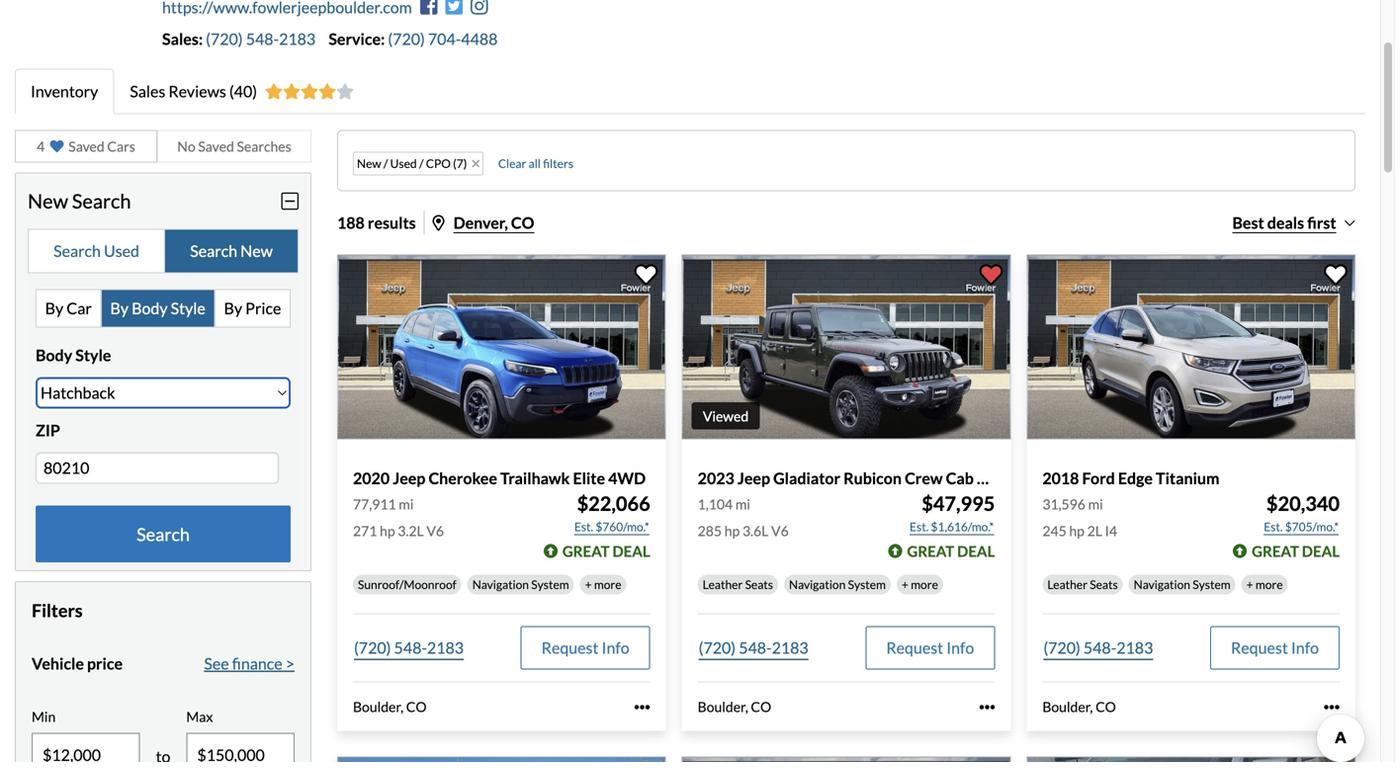 Task type: vqa. For each thing, say whether or not it's contained in the screenshot.
2023 jeep gladiator rubicon crew cab 4wd
yes



Task type: describe. For each thing, give the bounding box(es) containing it.
trailhawk
[[501, 469, 570, 488]]

jeep for $22,066
[[393, 469, 426, 488]]

denver, co
[[454, 213, 535, 232]]

price
[[87, 654, 123, 674]]

31,596
[[1043, 496, 1086, 513]]

2183 for $22,066
[[427, 639, 464, 658]]

request info for $22,066
[[542, 639, 630, 658]]

titanium
[[1156, 469, 1220, 488]]

results
[[368, 213, 416, 232]]

>
[[286, 654, 295, 674]]

ellipsis h image for $47,995
[[980, 700, 995, 716]]

cab
[[946, 469, 974, 488]]

leather seats for $20,340
[[1048, 578, 1118, 592]]

oxford white 2021 ford f-150 lariat supercrew 4wd pickup truck four-wheel drive automatic image
[[1027, 757, 1356, 763]]

$22,066
[[577, 492, 651, 516]]

boulder, for $47,995
[[698, 699, 749, 716]]

co for $47,995
[[751, 699, 772, 716]]

$47,995
[[922, 492, 995, 516]]

by car tab
[[37, 290, 102, 327]]

ellipsis h image for $22,066
[[635, 700, 651, 716]]

great deal for $20,340
[[1253, 543, 1340, 561]]

sunroof/moonroof
[[358, 578, 457, 592]]

navigation system for $20,340
[[1134, 578, 1231, 592]]

tab list containing by car
[[36, 289, 291, 328]]

188 results
[[337, 213, 416, 232]]

+ for $20,340
[[1247, 578, 1254, 592]]

twitter - fowler jeep of boulder image
[[446, 0, 463, 16]]

3 star image from the left
[[301, 83, 319, 99]]

instagram - fowler jeep of boulder image
[[471, 0, 488, 16]]

2 star image from the left
[[283, 83, 301, 99]]

search new
[[190, 241, 273, 261]]

car
[[67, 299, 92, 318]]

used inside button
[[390, 156, 417, 171]]

deal for $22,066
[[613, 543, 651, 561]]

i4
[[1106, 523, 1118, 540]]

2018 ford edge titanium
[[1043, 469, 1220, 488]]

sales:
[[162, 29, 203, 48]]

(720) 548-2183 button for $47,995
[[698, 627, 810, 670]]

more for $20,340
[[1256, 578, 1284, 592]]

request for $47,995
[[887, 639, 944, 658]]

704-
[[428, 29, 461, 48]]

est. for $22,066
[[575, 520, 594, 534]]

navigation for $22,066
[[473, 578, 529, 592]]

system for $20,340
[[1193, 578, 1231, 592]]

v6 for $22,066
[[427, 523, 444, 540]]

cpo
[[426, 156, 451, 171]]

+ for $47,995
[[902, 578, 909, 592]]

saved cars
[[69, 138, 135, 155]]

+ more for $22,066
[[585, 578, 622, 592]]

denver,
[[454, 213, 508, 232]]

filters
[[32, 600, 83, 622]]

est. $1,616/mo.* button
[[909, 518, 995, 537]]

seats for $47,995
[[745, 578, 774, 592]]

4
[[37, 138, 45, 155]]

new / used / cpo (7) button
[[353, 152, 484, 175]]

new search button
[[28, 173, 299, 229]]

style inside tab
[[171, 299, 206, 318]]

reviews
[[169, 82, 226, 101]]

sarge green clearcoat 2023 jeep gladiator rubicon crew cab 4wd pickup truck four-wheel drive 8-speed automatic image
[[682, 255, 1011, 440]]

(720) 704-4488 link
[[388, 29, 498, 48]]

new / used / cpo (7)
[[357, 156, 467, 171]]

(40)
[[229, 82, 257, 101]]

285
[[698, 523, 722, 540]]

search inside dropdown button
[[72, 189, 131, 213]]

more for $47,995
[[911, 578, 939, 592]]

deal for $20,340
[[1303, 543, 1340, 561]]

jeep for $47,995
[[738, 469, 771, 488]]

request for $20,340
[[1232, 639, 1289, 658]]

0 horizontal spatial body
[[36, 346, 72, 365]]

seats for $20,340
[[1090, 578, 1118, 592]]

hp for $22,066
[[380, 523, 395, 540]]

(720) 548-2183 button for $22,066
[[353, 627, 465, 670]]

est. for $20,340
[[1264, 520, 1283, 534]]

leather for $47,995
[[703, 578, 743, 592]]

vehicle price
[[32, 654, 123, 674]]

deal for $47,995
[[958, 543, 995, 561]]

$1,616/mo.*
[[931, 520, 994, 534]]

2183 for $20,340
[[1117, 639, 1154, 658]]

2020 jeep cherokee trailhawk elite 4wd
[[353, 469, 646, 488]]

(7)
[[453, 156, 467, 171]]

search for search
[[137, 524, 190, 545]]

see
[[204, 654, 229, 674]]

elite
[[573, 469, 605, 488]]

2023 jeep gladiator rubicon crew cab 4wd
[[698, 469, 1015, 488]]

star image
[[336, 83, 354, 99]]

inventory tab
[[15, 69, 114, 114]]

new search
[[28, 189, 131, 213]]

new inside tab
[[240, 241, 273, 261]]

1 saved from the left
[[69, 138, 105, 155]]

navigation system for $22,066
[[473, 578, 569, 592]]

service:
[[329, 29, 385, 48]]

clear
[[498, 156, 527, 171]]

min
[[32, 709, 56, 726]]

new for new / used / cpo (7)
[[357, 156, 381, 171]]

viewed
[[703, 408, 749, 425]]

request info button for $47,995
[[866, 627, 995, 670]]

by car
[[45, 299, 92, 318]]

great for $47,995
[[908, 543, 955, 561]]

1,104
[[698, 496, 733, 513]]

2020
[[353, 469, 390, 488]]

2183 for $47,995
[[772, 639, 809, 658]]

system for $22,066
[[531, 578, 569, 592]]

leather for $20,340
[[1048, 578, 1088, 592]]

est. $760/mo.* button
[[574, 518, 651, 537]]

77,911 mi 271 hp 3.2l v6
[[353, 496, 444, 540]]

see finance > link
[[204, 652, 295, 676]]

245
[[1043, 523, 1067, 540]]

clear all filters button
[[498, 156, 574, 171]]

great for $20,340
[[1253, 543, 1300, 561]]

Min text field
[[33, 735, 139, 763]]

great deal for $47,995
[[908, 543, 995, 561]]

(720) 548-2183 for $22,066
[[354, 639, 464, 658]]

price
[[245, 299, 281, 318]]

(720) 548-2183 link
[[206, 29, 329, 48]]

188
[[337, 213, 365, 232]]

548- for $47,995
[[739, 639, 772, 658]]

denver, co button
[[433, 213, 535, 232]]

est. $705/mo.* button
[[1263, 518, 1340, 537]]

co for $22,066
[[406, 699, 427, 716]]

map marker alt image
[[433, 215, 445, 231]]

info for $20,340
[[1292, 639, 1320, 658]]

3.6l
[[743, 523, 769, 540]]

boulder, co for $20,340
[[1043, 699, 1117, 716]]

2l
[[1088, 523, 1103, 540]]

31,596 mi 245 hp 2l i4
[[1043, 496, 1118, 540]]

search new tab
[[165, 230, 298, 273]]

onyx black 2020 gmc canyon sle crew cab 4wd pickup truck four-wheel drive 8-speed automatic image
[[682, 757, 1011, 763]]

all
[[529, 156, 541, 171]]

sales
[[130, 82, 166, 101]]

$22,066 est. $760/mo.*
[[575, 492, 651, 534]]

sales reviews (40)
[[130, 82, 257, 101]]

co for $20,340
[[1096, 699, 1117, 716]]

body style
[[36, 346, 111, 365]]

by body style tab
[[102, 290, 216, 327]]

more for $22,066
[[594, 578, 622, 592]]

2023
[[698, 469, 735, 488]]



Task type: locate. For each thing, give the bounding box(es) containing it.
0 horizontal spatial v6
[[427, 523, 444, 540]]

2 leather seats from the left
[[1048, 578, 1118, 592]]

v6
[[427, 523, 444, 540], [772, 523, 789, 540]]

great deal for $22,066
[[563, 543, 651, 561]]

seats down the 3.6l
[[745, 578, 774, 592]]

request info button
[[521, 627, 651, 670], [866, 627, 995, 670], [1211, 627, 1340, 670]]

hp
[[380, 523, 395, 540], [725, 523, 740, 540], [1070, 523, 1085, 540]]

1 horizontal spatial request
[[887, 639, 944, 658]]

2 horizontal spatial (720) 548-2183
[[1044, 639, 1154, 658]]

tab list
[[15, 69, 1366, 114], [28, 229, 299, 274], [36, 289, 291, 328]]

(720) for $20,340
[[1044, 639, 1081, 658]]

0 horizontal spatial boulder,
[[353, 699, 404, 716]]

search for search new
[[190, 241, 237, 261]]

boulder, co
[[353, 699, 427, 716], [698, 699, 772, 716], [1043, 699, 1117, 716]]

1 navigation from the left
[[473, 578, 529, 592]]

0 horizontal spatial +
[[585, 578, 592, 592]]

0 horizontal spatial great deal
[[563, 543, 651, 561]]

548- for $20,340
[[1084, 639, 1117, 658]]

0 horizontal spatial leather
[[703, 578, 743, 592]]

leather seats down "2l"
[[1048, 578, 1118, 592]]

leather down "245"
[[1048, 578, 1088, 592]]

2 deal from the left
[[958, 543, 995, 561]]

see finance >
[[204, 654, 295, 674]]

0 horizontal spatial mi
[[399, 496, 414, 513]]

548- for $22,066
[[394, 639, 427, 658]]

0 horizontal spatial jeep
[[393, 469, 426, 488]]

1 hp from the left
[[380, 523, 395, 540]]

new up 188 results
[[357, 156, 381, 171]]

max
[[186, 709, 213, 726]]

+ more for $20,340
[[1247, 578, 1284, 592]]

1 horizontal spatial mi
[[736, 496, 751, 513]]

fowler jeep of boulder logo image
[[15, 0, 147, 33]]

search down zip telephone field
[[137, 524, 190, 545]]

1 horizontal spatial /
[[419, 156, 424, 171]]

ellipsis h image for $20,340
[[1325, 700, 1340, 716]]

by for by car
[[45, 299, 63, 318]]

2 horizontal spatial (720) 548-2183 button
[[1043, 627, 1155, 670]]

crystal black pearl 2020 honda cr-v hybrid touring awd suv / crossover all-wheel drive continuously variable transmission image
[[337, 757, 666, 763]]

est.
[[575, 520, 594, 534], [910, 520, 929, 534], [1264, 520, 1283, 534]]

1 horizontal spatial ellipsis h image
[[980, 700, 995, 716]]

new up by price on the top of page
[[240, 241, 273, 261]]

search inside tab
[[54, 241, 101, 261]]

clear all filters
[[498, 156, 574, 171]]

search up search used
[[72, 189, 131, 213]]

2 great deal from the left
[[908, 543, 995, 561]]

hp right 285
[[725, 523, 740, 540]]

0 horizontal spatial request info
[[542, 639, 630, 658]]

hp inside "77,911 mi 271 hp 3.2l v6"
[[380, 523, 395, 540]]

0 horizontal spatial boulder, co
[[353, 699, 427, 716]]

2 horizontal spatial + more
[[1247, 578, 1284, 592]]

facebook - fowler jeep of boulder image
[[420, 0, 438, 16]]

hp inside '1,104 mi 285 hp 3.6l v6'
[[725, 523, 740, 540]]

1 horizontal spatial deal
[[958, 543, 995, 561]]

filters
[[543, 156, 574, 171]]

jeep right 2020
[[393, 469, 426, 488]]

(720) 548-2183 button for $20,340
[[1043, 627, 1155, 670]]

1 deal from the left
[[613, 543, 651, 561]]

1 horizontal spatial boulder, co
[[698, 699, 772, 716]]

3 mi from the left
[[1089, 496, 1104, 513]]

2 request info from the left
[[887, 639, 975, 658]]

deal down $705/mo.* on the right of page
[[1303, 543, 1340, 561]]

rubicon
[[844, 469, 902, 488]]

0 horizontal spatial style
[[75, 346, 111, 365]]

0 horizontal spatial leather seats
[[703, 578, 774, 592]]

$760/mo.*
[[596, 520, 650, 534]]

1 vertical spatial style
[[75, 346, 111, 365]]

request info for $20,340
[[1232, 639, 1320, 658]]

search up by price on the top of page
[[190, 241, 237, 261]]

2 est. from the left
[[910, 520, 929, 534]]

v6 inside "77,911 mi 271 hp 3.2l v6"
[[427, 523, 444, 540]]

2 (720) 548-2183 button from the left
[[698, 627, 810, 670]]

est. inside $47,995 est. $1,616/mo.*
[[910, 520, 929, 534]]

boulder, for $22,066
[[353, 699, 404, 716]]

1 star image from the left
[[265, 83, 283, 99]]

v6 right the 3.6l
[[772, 523, 789, 540]]

1 vertical spatial used
[[104, 241, 139, 261]]

0 horizontal spatial (720) 548-2183
[[354, 639, 464, 658]]

white gold metallic 2018 ford edge titanium suv / crossover front-wheel drive 6-speed automatic image
[[1027, 255, 1356, 440]]

2 request info button from the left
[[866, 627, 995, 670]]

2 mi from the left
[[736, 496, 751, 513]]

more down the est. $1,616/mo.* button
[[911, 578, 939, 592]]

inventory
[[31, 82, 98, 101]]

mi up 3.2l in the left bottom of the page
[[399, 496, 414, 513]]

request for $22,066
[[542, 639, 599, 658]]

style left by price on the top of page
[[171, 299, 206, 318]]

great deal down the est. $705/mo.* "button"
[[1253, 543, 1340, 561]]

style down car
[[75, 346, 111, 365]]

3 (720) 548-2183 button from the left
[[1043, 627, 1155, 670]]

new for new search
[[28, 189, 68, 213]]

2 horizontal spatial more
[[1256, 578, 1284, 592]]

1 horizontal spatial 4wd
[[977, 469, 1015, 488]]

boulder, co for $22,066
[[353, 699, 427, 716]]

3 est. from the left
[[1264, 520, 1283, 534]]

3 navigation from the left
[[1134, 578, 1191, 592]]

hydro blue pearlcoat 2020 jeep cherokee trailhawk elite 4wd suv / crossover four-wheel drive 9-speed automatic image
[[337, 255, 666, 440]]

service: (720) 704-4488
[[329, 29, 498, 48]]

0 horizontal spatial new
[[28, 189, 68, 213]]

hp right 271
[[380, 523, 395, 540]]

jeep right 2023
[[738, 469, 771, 488]]

mi down ford
[[1089, 496, 1104, 513]]

3 ellipsis h image from the left
[[1325, 700, 1340, 716]]

2 navigation from the left
[[789, 578, 846, 592]]

request info for $47,995
[[887, 639, 975, 658]]

3.2l
[[398, 523, 424, 540]]

saved right heart icon
[[69, 138, 105, 155]]

2 horizontal spatial ellipsis h image
[[1325, 700, 1340, 716]]

1 horizontal spatial navigation
[[789, 578, 846, 592]]

1 more from the left
[[594, 578, 622, 592]]

boulder, co for $47,995
[[698, 699, 772, 716]]

$20,340
[[1267, 492, 1340, 516]]

2 horizontal spatial request
[[1232, 639, 1289, 658]]

mi for $47,995
[[736, 496, 751, 513]]

body
[[132, 299, 168, 318], [36, 346, 72, 365]]

search for search used
[[54, 241, 101, 261]]

1 horizontal spatial style
[[171, 299, 206, 318]]

4wd
[[609, 469, 646, 488], [977, 469, 1015, 488]]

finance
[[232, 654, 283, 674]]

more
[[594, 578, 622, 592], [911, 578, 939, 592], [1256, 578, 1284, 592]]

1 horizontal spatial leather seats
[[1048, 578, 1118, 592]]

2 horizontal spatial boulder,
[[1043, 699, 1093, 716]]

1 horizontal spatial system
[[848, 578, 886, 592]]

great for $22,066
[[563, 543, 610, 561]]

v6 right 3.2l in the left bottom of the page
[[427, 523, 444, 540]]

great down the est. $1,616/mo.* button
[[908, 543, 955, 561]]

great
[[563, 543, 610, 561], [908, 543, 955, 561], [1253, 543, 1300, 561]]

no saved searches
[[177, 138, 292, 155]]

0 horizontal spatial request
[[542, 639, 599, 658]]

minus square image
[[281, 191, 299, 211]]

deal down $1,616/mo.*
[[958, 543, 995, 561]]

2 + more from the left
[[902, 578, 939, 592]]

search inside tab
[[190, 241, 237, 261]]

0 vertical spatial new
[[357, 156, 381, 171]]

3 + from the left
[[1247, 578, 1254, 592]]

+ for $22,066
[[585, 578, 592, 592]]

vehicle
[[32, 654, 84, 674]]

0 horizontal spatial seats
[[745, 578, 774, 592]]

more down the est. $705/mo.* "button"
[[1256, 578, 1284, 592]]

leather seats down the 3.6l
[[703, 578, 774, 592]]

mi
[[399, 496, 414, 513], [736, 496, 751, 513], [1089, 496, 1104, 513]]

2 horizontal spatial deal
[[1303, 543, 1340, 561]]

1 horizontal spatial info
[[947, 639, 975, 658]]

1 vertical spatial tab list
[[28, 229, 299, 274]]

2 saved from the left
[[198, 138, 234, 155]]

leather seats for $47,995
[[703, 578, 774, 592]]

boulder,
[[353, 699, 404, 716], [698, 699, 749, 716], [1043, 699, 1093, 716]]

2 boulder, from the left
[[698, 699, 749, 716]]

by left price
[[224, 299, 242, 318]]

est. for $47,995
[[910, 520, 929, 534]]

est. inside $20,340 est. $705/mo.*
[[1264, 520, 1283, 534]]

2 v6 from the left
[[772, 523, 789, 540]]

by price
[[224, 299, 281, 318]]

navigation for $47,995
[[789, 578, 846, 592]]

1 boulder, from the left
[[353, 699, 404, 716]]

0 horizontal spatial deal
[[613, 543, 651, 561]]

2 vertical spatial new
[[240, 241, 273, 261]]

271
[[353, 523, 377, 540]]

2 horizontal spatial mi
[[1089, 496, 1104, 513]]

1 horizontal spatial boulder,
[[698, 699, 749, 716]]

1 request info from the left
[[542, 639, 630, 658]]

used down "new search" dropdown button
[[104, 241, 139, 261]]

(720) 548-2183 for $20,340
[[1044, 639, 1154, 658]]

sales: (720) 548-2183
[[162, 29, 316, 48]]

(720) 548-2183
[[354, 639, 464, 658], [699, 639, 809, 658], [1044, 639, 1154, 658]]

used left "cpo" at the left top of page
[[390, 156, 417, 171]]

2 horizontal spatial boulder, co
[[1043, 699, 1117, 716]]

body down by car tab
[[36, 346, 72, 365]]

1 (720) 548-2183 button from the left
[[353, 627, 465, 670]]

1 horizontal spatial + more
[[902, 578, 939, 592]]

2 + from the left
[[902, 578, 909, 592]]

2 system from the left
[[848, 578, 886, 592]]

request info button for $20,340
[[1211, 627, 1340, 670]]

by for by price
[[224, 299, 242, 318]]

1 horizontal spatial great deal
[[908, 543, 995, 561]]

info for $47,995
[[947, 639, 975, 658]]

$47,995 est. $1,616/mo.*
[[910, 492, 995, 534]]

1 horizontal spatial seats
[[1090, 578, 1118, 592]]

2 horizontal spatial system
[[1193, 578, 1231, 592]]

by
[[45, 299, 63, 318], [110, 299, 129, 318], [224, 299, 242, 318]]

search button
[[36, 506, 291, 563]]

by price tab
[[216, 290, 290, 327]]

1 horizontal spatial (720) 548-2183 button
[[698, 627, 810, 670]]

$20,340 est. $705/mo.*
[[1264, 492, 1340, 534]]

0 horizontal spatial used
[[104, 241, 139, 261]]

star image
[[265, 83, 283, 99], [283, 83, 301, 99], [301, 83, 319, 99], [319, 83, 336, 99]]

1 horizontal spatial more
[[911, 578, 939, 592]]

(720) 548-2183 for $47,995
[[699, 639, 809, 658]]

heart image
[[50, 140, 64, 153]]

2 horizontal spatial request info button
[[1211, 627, 1340, 670]]

2 hp from the left
[[725, 523, 740, 540]]

1 mi from the left
[[399, 496, 414, 513]]

est. down $22,066
[[575, 520, 594, 534]]

1 v6 from the left
[[427, 523, 444, 540]]

1 horizontal spatial by
[[110, 299, 129, 318]]

(720) for $22,066
[[354, 639, 391, 658]]

3 boulder, co from the left
[[1043, 699, 1117, 716]]

search inside button
[[137, 524, 190, 545]]

0 vertical spatial used
[[390, 156, 417, 171]]

2 boulder, co from the left
[[698, 699, 772, 716]]

4wd up $22,066
[[609, 469, 646, 488]]

info for $22,066
[[602, 639, 630, 658]]

+ more
[[585, 578, 622, 592], [902, 578, 939, 592], [1247, 578, 1284, 592]]

navigation for $20,340
[[1134, 578, 1191, 592]]

2 horizontal spatial hp
[[1070, 523, 1085, 540]]

cars
[[107, 138, 135, 155]]

1 great from the left
[[563, 543, 610, 561]]

1 horizontal spatial hp
[[725, 523, 740, 540]]

3 system from the left
[[1193, 578, 1231, 592]]

1 info from the left
[[602, 639, 630, 658]]

2 horizontal spatial navigation system
[[1134, 578, 1231, 592]]

1 great deal from the left
[[563, 543, 651, 561]]

(720)
[[206, 29, 243, 48], [388, 29, 425, 48], [354, 639, 391, 658], [699, 639, 736, 658], [1044, 639, 1081, 658]]

(720) 548-2183 button
[[353, 627, 465, 670], [698, 627, 810, 670], [1043, 627, 1155, 670]]

+ more down est. $760/mo.* button
[[585, 578, 622, 592]]

1 horizontal spatial request info
[[887, 639, 975, 658]]

$705/mo.*
[[1286, 520, 1339, 534]]

1 horizontal spatial (720) 548-2183
[[699, 639, 809, 658]]

2 horizontal spatial great deal
[[1253, 543, 1340, 561]]

1 horizontal spatial navigation system
[[789, 578, 886, 592]]

system
[[531, 578, 569, 592], [848, 578, 886, 592], [1193, 578, 1231, 592]]

tab list containing inventory
[[15, 69, 1366, 114]]

1 horizontal spatial request info button
[[866, 627, 995, 670]]

by left car
[[45, 299, 63, 318]]

2 horizontal spatial est.
[[1264, 520, 1283, 534]]

0 horizontal spatial ellipsis h image
[[635, 700, 651, 716]]

mi inside "77,911 mi 271 hp 3.2l v6"
[[399, 496, 414, 513]]

2 horizontal spatial navigation
[[1134, 578, 1191, 592]]

1,104 mi 285 hp 3.6l v6
[[698, 496, 789, 540]]

1 request from the left
[[542, 639, 599, 658]]

crew
[[905, 469, 943, 488]]

times image
[[472, 158, 480, 170]]

hp left "2l"
[[1070, 523, 1085, 540]]

2 4wd from the left
[[977, 469, 1015, 488]]

2 horizontal spatial by
[[224, 299, 242, 318]]

3 request from the left
[[1232, 639, 1289, 658]]

style
[[171, 299, 206, 318], [75, 346, 111, 365]]

0 horizontal spatial (720) 548-2183 button
[[353, 627, 465, 670]]

v6 inside '1,104 mi 285 hp 3.6l v6'
[[772, 523, 789, 540]]

0 vertical spatial style
[[171, 299, 206, 318]]

by right car
[[110, 299, 129, 318]]

est. left $1,616/mo.*
[[910, 520, 929, 534]]

1 horizontal spatial great
[[908, 543, 955, 561]]

search used
[[54, 241, 139, 261]]

2 horizontal spatial +
[[1247, 578, 1254, 592]]

est. down $20,340 on the right bottom of page
[[1264, 520, 1283, 534]]

searches
[[237, 138, 292, 155]]

search used tab
[[29, 230, 165, 273]]

great deal
[[563, 543, 651, 561], [908, 543, 995, 561], [1253, 543, 1340, 561]]

mi for $22,066
[[399, 496, 414, 513]]

v6 for $47,995
[[772, 523, 789, 540]]

3 (720) 548-2183 from the left
[[1044, 639, 1154, 658]]

1 horizontal spatial used
[[390, 156, 417, 171]]

1 request info button from the left
[[521, 627, 651, 670]]

3 more from the left
[[1256, 578, 1284, 592]]

3 request info button from the left
[[1211, 627, 1340, 670]]

+
[[585, 578, 592, 592], [902, 578, 909, 592], [1247, 578, 1254, 592]]

navigation
[[473, 578, 529, 592], [789, 578, 846, 592], [1134, 578, 1191, 592]]

boulder, for $20,340
[[1043, 699, 1093, 716]]

body inside tab
[[132, 299, 168, 318]]

great down est. $760/mo.* button
[[563, 543, 610, 561]]

navigation system
[[473, 578, 569, 592], [789, 578, 886, 592], [1134, 578, 1231, 592]]

saved right no at top left
[[198, 138, 234, 155]]

0 horizontal spatial more
[[594, 578, 622, 592]]

used inside tab
[[104, 241, 139, 261]]

1 navigation system from the left
[[473, 578, 569, 592]]

by body style
[[110, 299, 206, 318]]

leather down 285
[[703, 578, 743, 592]]

great down the est. $705/mo.* "button"
[[1253, 543, 1300, 561]]

1 seats from the left
[[745, 578, 774, 592]]

1 boulder, co from the left
[[353, 699, 427, 716]]

0 horizontal spatial info
[[602, 639, 630, 658]]

great deal down est. $760/mo.* button
[[563, 543, 651, 561]]

0 horizontal spatial navigation system
[[473, 578, 569, 592]]

hp for $20,340
[[1070, 523, 1085, 540]]

3 hp from the left
[[1070, 523, 1085, 540]]

1 horizontal spatial est.
[[910, 520, 929, 534]]

2 seats from the left
[[1090, 578, 1118, 592]]

0 horizontal spatial great
[[563, 543, 610, 561]]

3 deal from the left
[[1303, 543, 1340, 561]]

search down new search
[[54, 241, 101, 261]]

1 horizontal spatial body
[[132, 299, 168, 318]]

mi inside '1,104 mi 285 hp 3.6l v6'
[[736, 496, 751, 513]]

2 horizontal spatial request info
[[1232, 639, 1320, 658]]

0 horizontal spatial /
[[384, 156, 388, 171]]

2 / from the left
[[419, 156, 424, 171]]

mi for $20,340
[[1089, 496, 1104, 513]]

no
[[177, 138, 196, 155]]

cherokee
[[429, 469, 497, 488]]

(720) for $47,995
[[699, 639, 736, 658]]

2 horizontal spatial info
[[1292, 639, 1320, 658]]

2183
[[279, 29, 316, 48], [427, 639, 464, 658], [772, 639, 809, 658], [1117, 639, 1154, 658]]

1 horizontal spatial jeep
[[738, 469, 771, 488]]

request
[[542, 639, 599, 658], [887, 639, 944, 658], [1232, 639, 1289, 658]]

co
[[511, 213, 535, 232], [406, 699, 427, 716], [751, 699, 772, 716], [1096, 699, 1117, 716]]

by for by body style
[[110, 299, 129, 318]]

4 star image from the left
[[319, 83, 336, 99]]

tab list containing search used
[[28, 229, 299, 274]]

used
[[390, 156, 417, 171], [104, 241, 139, 261]]

2018
[[1043, 469, 1080, 488]]

0 vertical spatial tab list
[[15, 69, 1366, 114]]

0 horizontal spatial saved
[[69, 138, 105, 155]]

Max text field
[[187, 735, 294, 763]]

+ more for $47,995
[[902, 578, 939, 592]]

zip
[[36, 421, 60, 440]]

2 more from the left
[[911, 578, 939, 592]]

1 horizontal spatial leather
[[1048, 578, 1088, 592]]

system for $47,995
[[848, 578, 886, 592]]

0 horizontal spatial navigation
[[473, 578, 529, 592]]

1 vertical spatial new
[[28, 189, 68, 213]]

3 navigation system from the left
[[1134, 578, 1231, 592]]

jeep
[[393, 469, 426, 488], [738, 469, 771, 488]]

new down heart icon
[[28, 189, 68, 213]]

3 by from the left
[[224, 299, 242, 318]]

new inside button
[[357, 156, 381, 171]]

new inside dropdown button
[[28, 189, 68, 213]]

1 leather seats from the left
[[703, 578, 774, 592]]

1 + more from the left
[[585, 578, 622, 592]]

1 horizontal spatial new
[[240, 241, 273, 261]]

mi right "1,104"
[[736, 496, 751, 513]]

2 navigation system from the left
[[789, 578, 886, 592]]

3 great deal from the left
[[1253, 543, 1340, 561]]

1 vertical spatial body
[[36, 346, 72, 365]]

leather
[[703, 578, 743, 592], [1048, 578, 1088, 592]]

+ more down the est. $1,616/mo.* button
[[902, 578, 939, 592]]

2 info from the left
[[947, 639, 975, 658]]

request info button for $22,066
[[521, 627, 651, 670]]

0 vertical spatial body
[[132, 299, 168, 318]]

body right car
[[132, 299, 168, 318]]

1 leather from the left
[[703, 578, 743, 592]]

0 horizontal spatial + more
[[585, 578, 622, 592]]

1 4wd from the left
[[609, 469, 646, 488]]

2 request from the left
[[887, 639, 944, 658]]

1 + from the left
[[585, 578, 592, 592]]

1 / from the left
[[384, 156, 388, 171]]

saved
[[69, 138, 105, 155], [198, 138, 234, 155]]

1 horizontal spatial saved
[[198, 138, 234, 155]]

+ more down the est. $705/mo.* "button"
[[1247, 578, 1284, 592]]

ford
[[1083, 469, 1116, 488]]

1 jeep from the left
[[393, 469, 426, 488]]

hp inside 31,596 mi 245 hp 2l i4
[[1070, 523, 1085, 540]]

est. inside $22,066 est. $760/mo.*
[[575, 520, 594, 534]]

3 info from the left
[[1292, 639, 1320, 658]]

0 horizontal spatial 4wd
[[609, 469, 646, 488]]

new
[[357, 156, 381, 171], [28, 189, 68, 213], [240, 241, 273, 261]]

3 + more from the left
[[1247, 578, 1284, 592]]

navigation system for $47,995
[[789, 578, 886, 592]]

2 leather from the left
[[1048, 578, 1088, 592]]

hp for $47,995
[[725, 523, 740, 540]]

2 ellipsis h image from the left
[[980, 700, 995, 716]]

0 horizontal spatial hp
[[380, 523, 395, 540]]

ZIP telephone field
[[36, 452, 279, 484]]

1 (720) 548-2183 from the left
[[354, 639, 464, 658]]

2 (720) 548-2183 from the left
[[699, 639, 809, 658]]

4wd right the cab
[[977, 469, 1015, 488]]

4488
[[461, 29, 498, 48]]

0 horizontal spatial system
[[531, 578, 569, 592]]

1 ellipsis h image from the left
[[635, 700, 651, 716]]

edge
[[1119, 469, 1153, 488]]

gladiator
[[774, 469, 841, 488]]

deal down $760/mo.*
[[613, 543, 651, 561]]

mi inside 31,596 mi 245 hp 2l i4
[[1089, 496, 1104, 513]]

seats down i4
[[1090, 578, 1118, 592]]

2 jeep from the left
[[738, 469, 771, 488]]

1 by from the left
[[45, 299, 63, 318]]

more down est. $760/mo.* button
[[594, 578, 622, 592]]

2 great from the left
[[908, 543, 955, 561]]

2 horizontal spatial new
[[357, 156, 381, 171]]

3 request info from the left
[[1232, 639, 1320, 658]]

ellipsis h image
[[635, 700, 651, 716], [980, 700, 995, 716], [1325, 700, 1340, 716]]

search
[[72, 189, 131, 213], [54, 241, 101, 261], [190, 241, 237, 261], [137, 524, 190, 545]]

1 horizontal spatial v6
[[772, 523, 789, 540]]

3 boulder, from the left
[[1043, 699, 1093, 716]]

1 est. from the left
[[575, 520, 594, 534]]

77,911
[[353, 496, 396, 513]]

1 horizontal spatial +
[[902, 578, 909, 592]]

3 great from the left
[[1253, 543, 1300, 561]]

2 vertical spatial tab list
[[36, 289, 291, 328]]

1 system from the left
[[531, 578, 569, 592]]

0 horizontal spatial request info button
[[521, 627, 651, 670]]

2 by from the left
[[110, 299, 129, 318]]

great deal down the est. $1,616/mo.* button
[[908, 543, 995, 561]]



